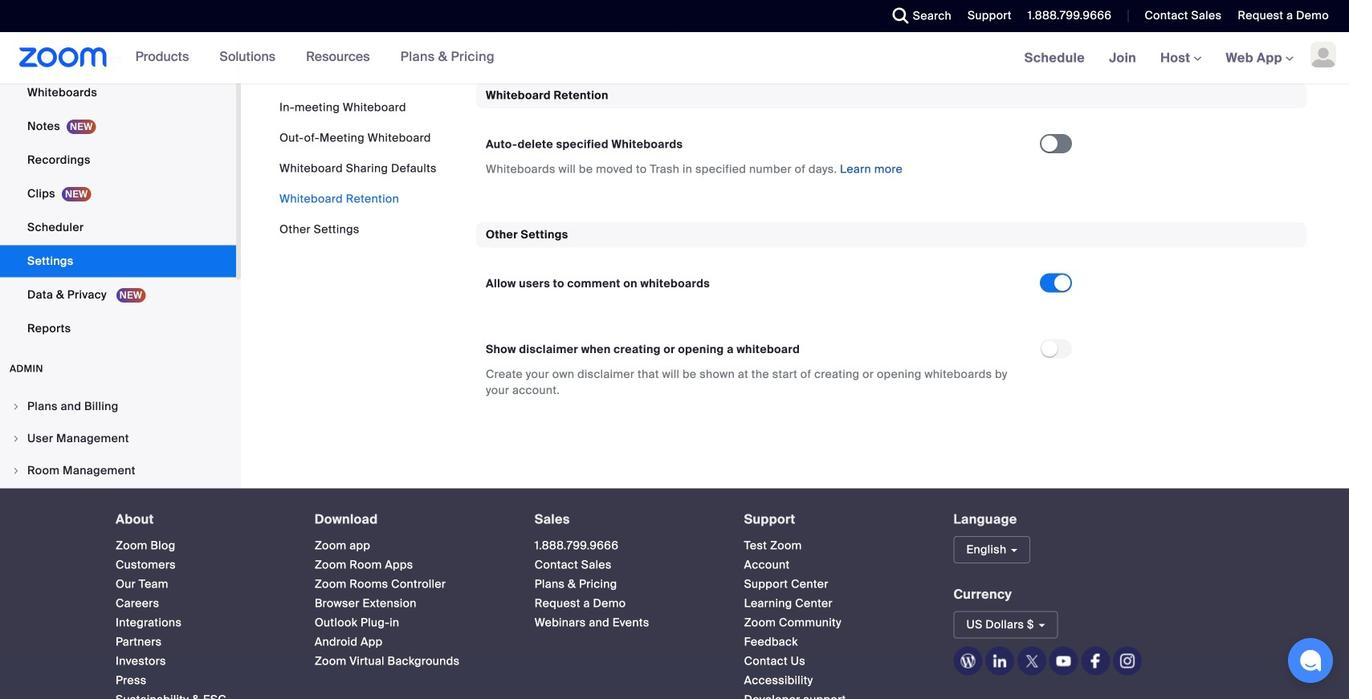 Task type: locate. For each thing, give the bounding box(es) containing it.
2 heading from the left
[[315, 513, 506, 527]]

menu item
[[0, 392, 236, 422], [0, 424, 236, 454], [0, 456, 236, 486], [0, 488, 236, 519]]

1 vertical spatial right image
[[11, 466, 21, 476]]

3 menu item from the top
[[0, 456, 236, 486]]

product information navigation
[[107, 32, 507, 84]]

3 heading from the left
[[535, 513, 715, 527]]

right image
[[11, 434, 21, 444], [11, 466, 21, 476]]

2 menu item from the top
[[0, 424, 236, 454]]

whiteboard retention element
[[476, 83, 1307, 197]]

2 right image from the top
[[11, 466, 21, 476]]

side navigation navigation
[[0, 0, 241, 617]]

menu bar
[[280, 100, 437, 238]]

other settings element
[[476, 223, 1307, 418]]

1 heading from the left
[[116, 513, 286, 527]]

banner
[[0, 32, 1350, 85]]

heading
[[116, 513, 286, 527], [315, 513, 506, 527], [535, 513, 715, 527], [744, 513, 925, 527]]

profile picture image
[[1311, 42, 1337, 67]]

0 vertical spatial right image
[[11, 434, 21, 444]]

admin menu menu
[[0, 392, 236, 617]]



Task type: describe. For each thing, give the bounding box(es) containing it.
zoom logo image
[[19, 47, 107, 67]]

4 heading from the left
[[744, 513, 925, 527]]

open chat image
[[1300, 650, 1322, 672]]

1 menu item from the top
[[0, 392, 236, 422]]

meetings navigation
[[1013, 32, 1350, 85]]

right image
[[11, 402, 21, 412]]

personal menu menu
[[0, 0, 236, 347]]

4 menu item from the top
[[0, 488, 236, 519]]

1 right image from the top
[[11, 434, 21, 444]]



